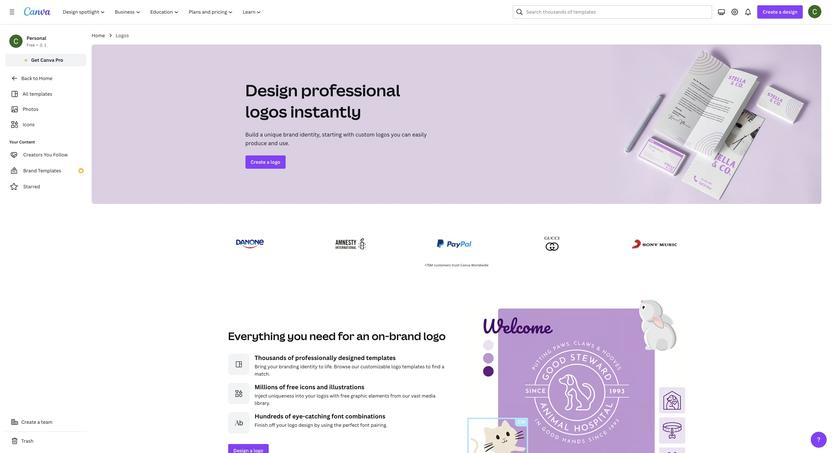 Task type: describe. For each thing, give the bounding box(es) containing it.
build
[[245, 131, 259, 138]]

everything you need for an on-brand logo
[[228, 329, 446, 343]]

top level navigation element
[[58, 5, 267, 19]]

+75m
[[425, 263, 433, 268]]

1 horizontal spatial font
[[360, 422, 370, 428]]

millions
[[255, 383, 278, 391]]

build a unique brand identity, starting with custom logos you can easily produce and use.
[[245, 131, 427, 147]]

professionally
[[295, 354, 337, 362]]

pairing.
[[371, 422, 388, 428]]

1 horizontal spatial free
[[341, 393, 350, 399]]

bring
[[255, 364, 267, 370]]

instantly
[[291, 101, 361, 122]]

thousands of professionally designed templates bring your branding identity to life. browse our customizable logo templates to find a match.
[[255, 354, 445, 377]]

all templates
[[23, 91, 52, 97]]

using
[[321, 422, 333, 428]]

0 vertical spatial free
[[287, 383, 299, 391]]

designed
[[338, 354, 365, 362]]

identity,
[[300, 131, 321, 138]]

create a logo link
[[245, 156, 286, 169]]

back to home link
[[5, 72, 86, 85]]

trash
[[21, 438, 33, 444]]

by
[[314, 422, 320, 428]]

icons
[[300, 383, 316, 391]]

easily
[[412, 131, 427, 138]]

thousands of professionally designed templates image
[[228, 354, 249, 375]]

of for thousands
[[288, 354, 294, 362]]

logo down use.
[[271, 159, 280, 165]]

unique
[[264, 131, 282, 138]]

a inside 'thousands of professionally designed templates bring your branding identity to life. browse our customizable logo templates to find a match.'
[[442, 364, 445, 370]]

custom
[[356, 131, 375, 138]]

free •
[[27, 42, 38, 48]]

free
[[27, 42, 35, 48]]

paypal image
[[436, 236, 474, 252]]

creators you follow link
[[5, 148, 86, 162]]

browse
[[334, 364, 351, 370]]

logos
[[116, 32, 129, 39]]

of for millions
[[279, 383, 285, 391]]

creators
[[23, 152, 43, 158]]

create a team button
[[5, 416, 86, 429]]

branding
[[279, 364, 299, 370]]

1 horizontal spatial templates
[[366, 354, 396, 362]]

a for logo
[[267, 159, 270, 165]]

hundreds
[[255, 412, 284, 420]]

templates
[[38, 168, 61, 174]]

library.
[[255, 400, 270, 406]]

you
[[44, 152, 52, 158]]

with inside build a unique brand identity, starting with custom logos you can easily produce and use.
[[343, 131, 354, 138]]

•
[[36, 42, 38, 48]]

trash link
[[5, 435, 86, 448]]

millions of free icons and illustrations image
[[228, 383, 249, 404]]

millions of free icons and illustrations inject uniqueness into your logos with free graphic elements from our vast media library.
[[255, 383, 436, 406]]

design professional logos instantly image
[[609, 45, 822, 204]]

create a team
[[21, 419, 52, 425]]

Search search field
[[527, 6, 708, 18]]

1 vertical spatial home
[[39, 75, 52, 81]]

our inside millions of free icons and illustrations inject uniqueness into your logos with free graphic elements from our vast media library.
[[403, 393, 410, 399]]

and inside millions of free icons and illustrations inject uniqueness into your logos with free graphic elements from our vast media library.
[[317, 383, 328, 391]]

design
[[245, 79, 298, 101]]

home link
[[92, 32, 105, 39]]

1 horizontal spatial to
[[319, 364, 324, 370]]

thousands
[[255, 354, 287, 362]]

1
[[44, 42, 46, 48]]

from
[[391, 393, 401, 399]]

follow
[[53, 152, 68, 158]]

use.
[[279, 140, 290, 147]]

life.
[[325, 364, 333, 370]]

perfect
[[343, 422, 359, 428]]

your
[[9, 139, 18, 145]]

your content
[[9, 139, 35, 145]]

for
[[338, 329, 355, 343]]

photos link
[[9, 103, 82, 116]]

create for create a design
[[763, 9, 778, 15]]

uniqueness
[[269, 393, 294, 399]]

on-
[[372, 329, 389, 343]]

our inside 'thousands of professionally designed templates bring your branding identity to life. browse our customizable logo templates to find a match.'
[[352, 364, 360, 370]]

icons
[[23, 121, 35, 128]]

customizable
[[361, 364, 390, 370]]

create a design
[[763, 9, 798, 15]]

a for design
[[779, 9, 782, 15]]

catching
[[305, 412, 330, 420]]

an
[[357, 329, 370, 343]]

starred link
[[5, 180, 86, 193]]

2 horizontal spatial templates
[[402, 364, 425, 370]]

worldwide
[[471, 263, 489, 268]]

2 horizontal spatial to
[[426, 364, 431, 370]]

1 vertical spatial you
[[288, 329, 307, 343]]

hundreds of eye-catching font combinations finish off your logo design by using the perfect font pairing.
[[255, 412, 388, 428]]

logo inside hundreds of eye-catching font combinations finish off your logo design by using the perfect font pairing.
[[288, 422, 297, 428]]

your inside 'thousands of professionally designed templates bring your branding identity to life. browse our customizable logo templates to find a match.'
[[268, 364, 278, 370]]

canva inside button
[[40, 57, 54, 63]]

gucci image
[[543, 236, 563, 252]]

brand inside build a unique brand identity, starting with custom logos you can easily produce and use.
[[283, 131, 299, 138]]

a for unique
[[260, 131, 263, 138]]

starting
[[322, 131, 342, 138]]

of for hundreds
[[285, 412, 291, 420]]

0 vertical spatial font
[[332, 412, 344, 420]]

design inside dropdown button
[[783, 9, 798, 15]]

eye-
[[292, 412, 305, 420]]



Task type: vqa. For each thing, say whether or not it's contained in the screenshot.
Date
no



Task type: locate. For each thing, give the bounding box(es) containing it.
a inside dropdown button
[[779, 9, 782, 15]]

1 horizontal spatial our
[[403, 393, 410, 399]]

vast
[[411, 393, 421, 399]]

0 vertical spatial our
[[352, 364, 360, 370]]

logo up "find"
[[424, 329, 446, 343]]

and
[[268, 140, 278, 147], [317, 383, 328, 391]]

home left logos
[[92, 32, 105, 39]]

your inside hundreds of eye-catching font combinations finish off your logo design by using the perfect font pairing.
[[276, 422, 287, 428]]

logos
[[245, 101, 287, 122], [376, 131, 390, 138], [317, 393, 329, 399]]

1 horizontal spatial logos
[[317, 393, 329, 399]]

font
[[332, 412, 344, 420], [360, 422, 370, 428]]

1 vertical spatial your
[[305, 393, 316, 399]]

2 vertical spatial logos
[[317, 393, 329, 399]]

a inside build a unique brand identity, starting with custom logos you can easily produce and use.
[[260, 131, 263, 138]]

0 vertical spatial your
[[268, 364, 278, 370]]

free up the into on the bottom of the page
[[287, 383, 299, 391]]

a inside button
[[37, 419, 40, 425]]

hundreds of eye-catching font combinations image
[[228, 412, 249, 434]]

of up branding
[[288, 354, 294, 362]]

brand
[[23, 168, 37, 174]]

starred
[[23, 183, 40, 190]]

your down icons
[[305, 393, 316, 399]]

brand templates link
[[5, 164, 86, 177]]

professional
[[301, 79, 400, 101]]

media
[[422, 393, 436, 399]]

design inside hundreds of eye-catching font combinations finish off your logo design by using the perfect font pairing.
[[299, 422, 313, 428]]

get
[[31, 57, 39, 63]]

your right off
[[276, 422, 287, 428]]

0 horizontal spatial canva
[[40, 57, 54, 63]]

off
[[269, 422, 275, 428]]

0 horizontal spatial you
[[288, 329, 307, 343]]

0 horizontal spatial and
[[268, 140, 278, 147]]

2 vertical spatial create
[[21, 419, 36, 425]]

all
[[23, 91, 28, 97]]

design professional logos instantly
[[245, 79, 400, 122]]

templates up customizable at the bottom
[[366, 354, 396, 362]]

illustrations
[[329, 383, 365, 391]]

a for team
[[37, 419, 40, 425]]

0 vertical spatial templates
[[30, 91, 52, 97]]

logo
[[271, 159, 280, 165], [424, 329, 446, 343], [392, 364, 401, 370], [288, 422, 297, 428]]

to left "find"
[[426, 364, 431, 370]]

None search field
[[513, 5, 713, 19]]

+75m customers trust canva worldwide
[[425, 263, 489, 268]]

home up all templates link
[[39, 75, 52, 81]]

1 vertical spatial font
[[360, 422, 370, 428]]

of left eye-
[[285, 412, 291, 420]]

templates right all
[[30, 91, 52, 97]]

and inside build a unique brand identity, starting with custom logos you can easily produce and use.
[[268, 140, 278, 147]]

your down thousands
[[268, 364, 278, 370]]

design left by
[[299, 422, 313, 428]]

1 vertical spatial our
[[403, 393, 410, 399]]

1 vertical spatial and
[[317, 383, 328, 391]]

of inside millions of free icons and illustrations inject uniqueness into your logos with free graphic elements from our vast media library.
[[279, 383, 285, 391]]

create inside create a logo link
[[251, 159, 266, 165]]

1 vertical spatial canva
[[461, 263, 471, 268]]

0 horizontal spatial logos
[[245, 101, 287, 122]]

logos inside millions of free icons and illustrations inject uniqueness into your logos with free graphic elements from our vast media library.
[[317, 393, 329, 399]]

1 horizontal spatial and
[[317, 383, 328, 391]]

to right "back"
[[33, 75, 38, 81]]

0 vertical spatial canva
[[40, 57, 54, 63]]

a
[[779, 9, 782, 15], [260, 131, 263, 138], [267, 159, 270, 165], [442, 364, 445, 370], [37, 419, 40, 425]]

our left vast
[[403, 393, 410, 399]]

create for create a team
[[21, 419, 36, 425]]

canva right trust
[[461, 263, 471, 268]]

create for create a logo
[[251, 159, 266, 165]]

1 vertical spatial design
[[299, 422, 313, 428]]

and down unique
[[268, 140, 278, 147]]

font down combinations
[[360, 422, 370, 428]]

2 vertical spatial your
[[276, 422, 287, 428]]

content
[[19, 139, 35, 145]]

logos up catching
[[317, 393, 329, 399]]

logos inside 'design professional logos instantly'
[[245, 101, 287, 122]]

combinations
[[345, 412, 386, 420]]

elements
[[369, 393, 389, 399]]

0 horizontal spatial create
[[21, 419, 36, 425]]

2 vertical spatial of
[[285, 412, 291, 420]]

amnesty international image
[[334, 236, 367, 252]]

free down illustrations in the bottom left of the page
[[341, 393, 350, 399]]

0 horizontal spatial templates
[[30, 91, 52, 97]]

logos right custom on the top of the page
[[376, 131, 390, 138]]

back
[[21, 75, 32, 81]]

icons link
[[9, 118, 82, 131]]

0 horizontal spatial home
[[39, 75, 52, 81]]

1 vertical spatial of
[[279, 383, 285, 391]]

of up uniqueness
[[279, 383, 285, 391]]

your
[[268, 364, 278, 370], [305, 393, 316, 399], [276, 422, 287, 428]]

identity
[[300, 364, 318, 370]]

0 vertical spatial create
[[763, 9, 778, 15]]

finish
[[255, 422, 268, 428]]

of inside 'thousands of professionally designed templates bring your branding identity to life. browse our customizable logo templates to find a match.'
[[288, 354, 294, 362]]

create a design button
[[758, 5, 803, 19]]

1 vertical spatial templates
[[366, 354, 396, 362]]

design left christina overa icon
[[783, 9, 798, 15]]

trusted by element
[[227, 232, 687, 256]]

1 horizontal spatial design
[[783, 9, 798, 15]]

0 vertical spatial and
[[268, 140, 278, 147]]

1 vertical spatial create
[[251, 159, 266, 165]]

1 horizontal spatial brand
[[389, 329, 421, 343]]

create inside create a design dropdown button
[[763, 9, 778, 15]]

to
[[33, 75, 38, 81], [319, 364, 324, 370], [426, 364, 431, 370]]

1 vertical spatial free
[[341, 393, 350, 399]]

home
[[92, 32, 105, 39], [39, 75, 52, 81]]

canva left pro
[[40, 57, 54, 63]]

0 horizontal spatial to
[[33, 75, 38, 81]]

get canva pro
[[31, 57, 63, 63]]

produce
[[245, 140, 267, 147]]

match.
[[255, 371, 270, 377]]

font up the
[[332, 412, 344, 420]]

christina overa image
[[809, 5, 822, 18]]

1 vertical spatial logos
[[376, 131, 390, 138]]

0 vertical spatial you
[[391, 131, 401, 138]]

0 horizontal spatial font
[[332, 412, 344, 420]]

get canva pro button
[[5, 54, 86, 66]]

need
[[310, 329, 336, 343]]

and right icons
[[317, 383, 328, 391]]

everything
[[228, 329, 285, 343]]

inject
[[255, 393, 267, 399]]

0 vertical spatial logos
[[245, 101, 287, 122]]

logo right customizable at the bottom
[[392, 364, 401, 370]]

1 vertical spatial brand
[[389, 329, 421, 343]]

brand
[[283, 131, 299, 138], [389, 329, 421, 343]]

1 horizontal spatial home
[[92, 32, 105, 39]]

2 horizontal spatial create
[[763, 9, 778, 15]]

0 horizontal spatial with
[[330, 393, 340, 399]]

create inside create a team button
[[21, 419, 36, 425]]

danone image
[[235, 236, 265, 252]]

2 horizontal spatial logos
[[376, 131, 390, 138]]

your inside millions of free icons and illustrations inject uniqueness into your logos with free graphic elements from our vast media library.
[[305, 393, 316, 399]]

2 vertical spatial templates
[[402, 364, 425, 370]]

1 horizontal spatial canva
[[461, 263, 471, 268]]

create
[[763, 9, 778, 15], [251, 159, 266, 165], [21, 419, 36, 425]]

logos up unique
[[245, 101, 287, 122]]

graphic
[[351, 393, 368, 399]]

our down 'designed'
[[352, 364, 360, 370]]

1 horizontal spatial you
[[391, 131, 401, 138]]

with left custom on the top of the page
[[343, 131, 354, 138]]

design
[[783, 9, 798, 15], [299, 422, 313, 428]]

create a logo
[[251, 159, 280, 165]]

you inside build a unique brand identity, starting with custom logos you can easily produce and use.
[[391, 131, 401, 138]]

templates
[[30, 91, 52, 97], [366, 354, 396, 362], [402, 364, 425, 370]]

with
[[343, 131, 354, 138], [330, 393, 340, 399]]

1 horizontal spatial create
[[251, 159, 266, 165]]

back to home
[[21, 75, 52, 81]]

0 horizontal spatial our
[[352, 364, 360, 370]]

our
[[352, 364, 360, 370], [403, 393, 410, 399]]

1 horizontal spatial with
[[343, 131, 354, 138]]

canva
[[40, 57, 54, 63], [461, 263, 471, 268]]

0 vertical spatial design
[[783, 9, 798, 15]]

team
[[41, 419, 52, 425]]

with inside millions of free icons and illustrations inject uniqueness into your logos with free graphic elements from our vast media library.
[[330, 393, 340, 399]]

0 horizontal spatial free
[[287, 383, 299, 391]]

logo down eye-
[[288, 422, 297, 428]]

personal
[[27, 35, 46, 41]]

0 vertical spatial with
[[343, 131, 354, 138]]

0 vertical spatial of
[[288, 354, 294, 362]]

of inside hundreds of eye-catching font combinations finish off your logo design by using the perfect font pairing.
[[285, 412, 291, 420]]

to left the life.
[[319, 364, 324, 370]]

0 vertical spatial home
[[92, 32, 105, 39]]

1 vertical spatial with
[[330, 393, 340, 399]]

0 vertical spatial brand
[[283, 131, 299, 138]]

you
[[391, 131, 401, 138], [288, 329, 307, 343]]

with down illustrations in the bottom left of the page
[[330, 393, 340, 399]]

0 horizontal spatial design
[[299, 422, 313, 428]]

trust
[[452, 263, 460, 268]]

logos inside build a unique brand identity, starting with custom logos you can easily produce and use.
[[376, 131, 390, 138]]

templates left "find"
[[402, 364, 425, 370]]

you left need
[[288, 329, 307, 343]]

into
[[295, 393, 304, 399]]

brand templates
[[23, 168, 61, 174]]

logo inside 'thousands of professionally designed templates bring your branding identity to life. browse our customizable logo templates to find a match.'
[[392, 364, 401, 370]]

free
[[287, 383, 299, 391], [341, 393, 350, 399]]

all templates link
[[9, 88, 82, 100]]

photos
[[23, 106, 38, 112]]

creators you follow
[[23, 152, 68, 158]]

0 horizontal spatial brand
[[283, 131, 299, 138]]

customers
[[434, 263, 451, 268]]

the
[[334, 422, 342, 428]]

you left can
[[391, 131, 401, 138]]

sony music image
[[632, 236, 679, 252]]



